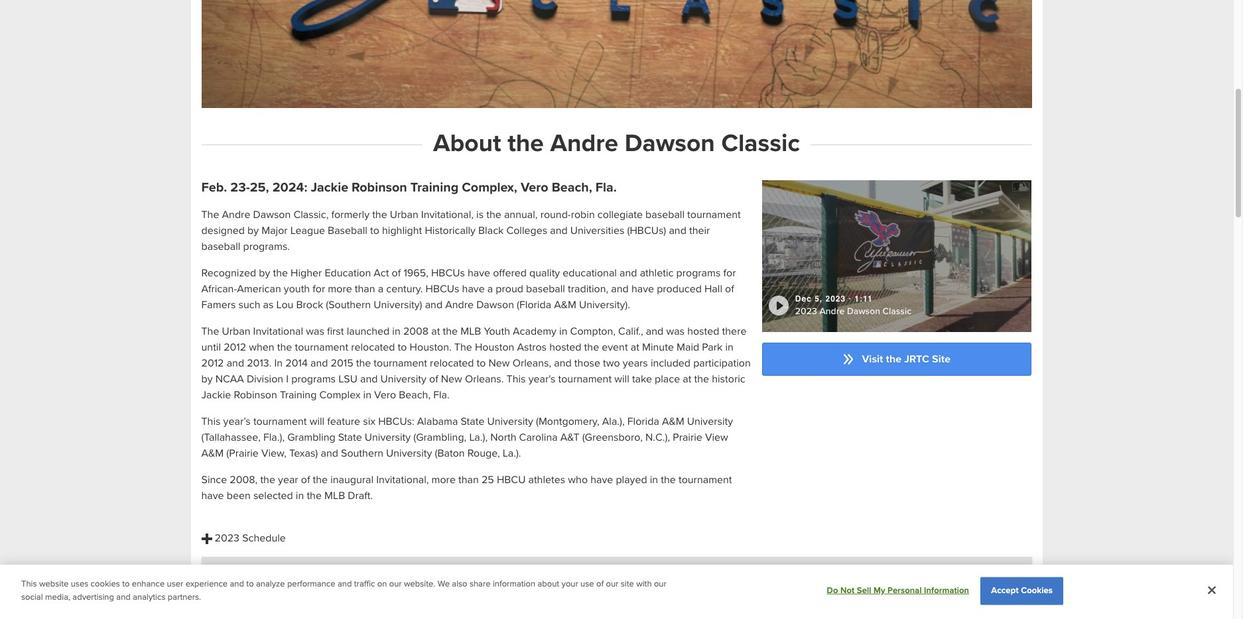 Task type: locate. For each thing, give the bounding box(es) containing it.
more down the (baton
[[432, 473, 456, 487]]

dec 5, 2023 · 1:11 2023 andre dawson classic
[[795, 294, 912, 317]]

of down houston.
[[429, 373, 438, 386]]

0 horizontal spatial jackie
[[201, 389, 231, 402]]

urban up highlight
[[390, 208, 418, 221]]

website
[[39, 579, 69, 590]]

information
[[493, 579, 536, 590]]

state up la.),
[[461, 415, 485, 428]]

1 a from the left
[[378, 282, 384, 296]]

1 vertical spatial state
[[338, 431, 362, 444]]

launched
[[347, 325, 390, 338]]

1 vertical spatial new
[[441, 373, 462, 386]]

the right visit on the bottom of the page
[[886, 353, 902, 366]]

two
[[603, 357, 620, 370]]

0 vertical spatial for
[[724, 266, 736, 280]]

formerly
[[331, 208, 370, 221]]

the up complex,
[[508, 129, 544, 159]]

fla. up collegiate
[[596, 180, 617, 196]]

0 vertical spatial by
[[248, 224, 259, 237]]

website.
[[404, 579, 435, 590]]

classic inside dec 5, 2023 · 1:11 2023 andre dawson classic
[[883, 306, 912, 317]]

0 vertical spatial hbcus
[[431, 266, 465, 280]]

this inside this year's tournament will feature six hbcus: alabama state university (montgomery, ala.), florida a&m university (tallahassee, fla.), grambling state university (grambling, la.), north carolina a&t (greensboro, n.c.), prairie view a&m (prairie view, texas) and southern university (baton rouge, la.).
[[201, 415, 221, 428]]

this year's tournament will feature six hbcus: alabama state university (montgomery, ala.), florida a&m university (tallahassee, fla.), grambling state university (grambling, la.), north carolina a&t (greensboro, n.c.), prairie view a&m (prairie view, texas) and southern university (baton rouge, la.).
[[201, 415, 733, 460]]

0 vertical spatial baseball
[[646, 208, 685, 221]]

hosted up the park in the right bottom of the page
[[687, 325, 720, 338]]

0 vertical spatial programs
[[676, 266, 721, 280]]

1 horizontal spatial state
[[461, 415, 485, 428]]

invitational, up historically
[[421, 208, 474, 221]]

new down houston
[[489, 357, 510, 370]]

analyze
[[256, 579, 285, 590]]

1 vertical spatial programs
[[291, 373, 336, 386]]

calif.,
[[618, 325, 643, 338]]

1 vertical spatial vero
[[374, 389, 396, 402]]

1 vertical spatial urban
[[222, 325, 250, 338]]

of
[[392, 266, 401, 280], [725, 282, 734, 296], [429, 373, 438, 386], [301, 473, 310, 487], [596, 579, 604, 590]]

this up social
[[21, 579, 37, 590]]

0 horizontal spatial for
[[313, 282, 325, 296]]

than inside recognized by the higher education act of 1965, hbcus have offered quality educational and athletic programs for african-american youth for more than a century. hbcus have a proud baseball tradition, and have produced hall of famers such as lou brock (southern university) and andre dawson (florida a&m university).
[[355, 282, 375, 296]]

1 vertical spatial the
[[201, 325, 219, 338]]

dawson inside dec 5, 2023 · 1:11 2023 andre dawson classic
[[847, 306, 880, 317]]

university).
[[579, 298, 630, 312]]

vero up hbcus:
[[374, 389, 396, 402]]

state down feature
[[338, 431, 362, 444]]

invitational, inside since 2008, the year of the inaugural invitational, more than 25 hbcu athletes who have played in the tournament have been selected in the mlb draft.
[[376, 473, 429, 487]]

in down there
[[725, 341, 734, 354]]

robinson up formerly
[[352, 180, 407, 196]]

1 vertical spatial more
[[432, 473, 456, 487]]

by inside the urban invitational was first launched in 2008 at the mlb youth academy in compton, calif., and was hosted there until 2012 when the tournament relocated to houston. the houston astros hosted the event at minute maid park in 2012 and 2013. in 2014 and 2015 the tournament relocated to new orleans, and those two years included participation by ncaa division i programs lsu and university of new orleans. this year's tournament will take place at the historic jackie robinson training complex in vero beach, fla.
[[201, 373, 213, 386]]

by
[[248, 224, 259, 237], [259, 266, 270, 280], [201, 373, 213, 386]]

university inside the urban invitational was first launched in 2008 at the mlb youth academy in compton, calif., and was hosted there until 2012 when the tournament relocated to houston. the houston astros hosted the event at minute maid park in 2012 and 2013. in 2014 and 2015 the tournament relocated to new orleans, and those two years included participation by ncaa division i programs lsu and university of new orleans. this year's tournament will take place at the historic jackie robinson training complex in vero beach, fla.
[[381, 373, 427, 386]]

in up six
[[363, 389, 372, 402]]

vero inside the urban invitational was first launched in 2008 at the mlb youth academy in compton, calif., and was hosted there until 2012 when the tournament relocated to houston. the houston astros hosted the event at minute maid park in 2012 and 2013. in 2014 and 2015 the tournament relocated to new orleans, and those two years included participation by ncaa division i programs lsu and university of new orleans. this year's tournament will take place at the historic jackie robinson training complex in vero beach, fla.
[[374, 389, 396, 402]]

and up the ncaa
[[227, 357, 244, 370]]

performance
[[287, 579, 335, 590]]

2023 andre dawson classic image
[[762, 180, 1032, 332]]

2 horizontal spatial baseball
[[646, 208, 685, 221]]

to right the baseball
[[370, 224, 379, 237]]

the for the andre dawson classic, formerly the urban invitational, is the annual, round-robin collegiate baseball tournament designed by major league baseball to highlight historically black colleges and universities (hbcus) and their baseball programs.
[[201, 208, 219, 221]]

by up programs. on the left top of the page
[[248, 224, 259, 237]]

(greensboro,
[[582, 431, 643, 444]]

also
[[452, 579, 467, 590]]

tournament up their
[[687, 208, 741, 221]]

was left first
[[306, 325, 324, 338]]

1 horizontal spatial hosted
[[687, 325, 720, 338]]

mlb inside since 2008, the year of the inaugural invitational, more than 25 hbcu athletes who have played in the tournament have been selected in the mlb draft.
[[324, 489, 345, 503]]

1 horizontal spatial was
[[666, 325, 685, 338]]

the inside "the andre dawson classic, formerly the urban invitational, is the annual, round-robin collegiate baseball tournament designed by major league baseball to highlight historically black colleges and universities (hbcus) and their baseball programs."
[[201, 208, 219, 221]]

0 horizontal spatial than
[[355, 282, 375, 296]]

mlb inside the urban invitational was first launched in 2008 at the mlb youth academy in compton, calif., and was hosted there until 2012 when the tournament relocated to houston. the houston astros hosted the event at minute maid park in 2012 and 2013. in 2014 and 2015 the tournament relocated to new orleans, and those two years included participation by ncaa division i programs lsu and university of new orleans. this year's tournament will take place at the historic jackie robinson training complex in vero beach, fla.
[[461, 325, 481, 338]]

0 horizontal spatial beach,
[[399, 389, 431, 402]]

2023 left ·
[[826, 294, 846, 304]]

urban inside "the andre dawson classic, formerly the urban invitational, is the annual, round-robin collegiate baseball tournament designed by major league baseball to highlight historically black colleges and universities (hbcus) and their baseball programs."
[[390, 208, 418, 221]]

baseball down quality in the left of the page
[[526, 282, 565, 296]]

a&m up 'prairie'
[[662, 415, 684, 428]]

of right hall
[[725, 282, 734, 296]]

1 vertical spatial training
[[280, 389, 317, 402]]

privacy alert dialog
[[0, 565, 1233, 620]]

event
[[602, 341, 628, 354]]

hosted up those
[[549, 341, 582, 354]]

robinson down division
[[234, 389, 277, 402]]

colleges
[[506, 224, 547, 237]]

at up houston.
[[431, 325, 440, 338]]

1 vertical spatial baseball
[[201, 240, 240, 253]]

training inside the urban invitational was first launched in 2008 at the mlb youth academy in compton, calif., and was hosted there until 2012 when the tournament relocated to houston. the houston astros hosted the event at minute maid park in 2012 and 2013. in 2014 and 2015 the tournament relocated to new orleans, and those two years included participation by ncaa division i programs lsu and university of new orleans. this year's tournament will take place at the historic jackie robinson training complex in vero beach, fla.
[[280, 389, 317, 402]]

year
[[278, 473, 298, 487]]

in down the year
[[296, 489, 304, 503]]

0 horizontal spatial baseball
[[201, 240, 240, 253]]

1 horizontal spatial at
[[631, 341, 640, 354]]

to right cookies at the left bottom of the page
[[122, 579, 130, 590]]

uses
[[71, 579, 88, 590]]

programs up hall
[[676, 266, 721, 280]]

0 vertical spatial more
[[328, 282, 352, 296]]

this for and
[[21, 579, 37, 590]]

1 horizontal spatial new
[[489, 357, 510, 370]]

invitational, inside "the andre dawson classic, formerly the urban invitational, is the annual, round-robin collegiate baseball tournament designed by major league baseball to highlight historically black colleges and universities (hbcus) and their baseball programs."
[[421, 208, 474, 221]]

at right place
[[683, 373, 692, 386]]

the up until
[[201, 325, 219, 338]]

2 vertical spatial by
[[201, 373, 213, 386]]

your
[[562, 579, 578, 590]]

and up 2008
[[425, 298, 443, 312]]

more inside recognized by the higher education act of 1965, hbcus have offered quality educational and athletic programs for african-american youth for more than a century. hbcus have a proud baseball tradition, and have produced hall of famers such as lou brock (southern university) and andre dawson (florida a&m university).
[[328, 282, 352, 296]]

in
[[392, 325, 401, 338], [559, 325, 568, 338], [725, 341, 734, 354], [363, 389, 372, 402], [650, 473, 658, 487], [296, 489, 304, 503]]

user
[[167, 579, 183, 590]]

1 vertical spatial 2012
[[201, 357, 224, 370]]

2 horizontal spatial our
[[654, 579, 667, 590]]

advertising
[[73, 592, 114, 603]]

the up houston.
[[443, 325, 458, 338]]

2023 full-game archives
[[524, 568, 709, 587]]

0 vertical spatial new
[[489, 357, 510, 370]]

0 vertical spatial urban
[[390, 208, 418, 221]]

0 vertical spatial jackie
[[311, 180, 348, 196]]

at
[[431, 325, 440, 338], [631, 341, 640, 354], [683, 373, 692, 386]]

1 vertical spatial robinson
[[234, 389, 277, 402]]

view,
[[261, 447, 287, 460]]

1 horizontal spatial jackie
[[311, 180, 348, 196]]

0 vertical spatial relocated
[[351, 341, 395, 354]]

this inside this website uses cookies to enhance user experience and to analyze performance and traffic on our website. we also share information about your use of our site with our social media, advertising and analytics partners.
[[21, 579, 37, 590]]

robinson inside the urban invitational was first launched in 2008 at the mlb youth academy in compton, calif., and was hosted there until 2012 when the tournament relocated to houston. the houston astros hosted the event at minute maid park in 2012 and 2013. in 2014 and 2015 the tournament relocated to new orleans, and those two years included participation by ncaa division i programs lsu and university of new orleans. this year's tournament will take place at the historic jackie robinson training complex in vero beach, fla.
[[234, 389, 277, 402]]

the
[[508, 129, 544, 159], [372, 208, 387, 221], [487, 208, 501, 221], [273, 266, 288, 280], [443, 325, 458, 338], [277, 341, 292, 354], [584, 341, 599, 354], [886, 353, 902, 366], [356, 357, 371, 370], [694, 373, 709, 386], [260, 473, 275, 487], [313, 473, 328, 487], [661, 473, 676, 487], [307, 489, 322, 503]]

urban down such
[[222, 325, 250, 338]]

0 horizontal spatial was
[[306, 325, 324, 338]]

of right act
[[392, 266, 401, 280]]

was up maid
[[666, 325, 685, 338]]

1 horizontal spatial training
[[411, 180, 459, 196]]

do not sell my personal information
[[827, 586, 969, 596]]

1 horizontal spatial our
[[606, 579, 619, 590]]

those
[[574, 357, 600, 370]]

1 horizontal spatial fla.
[[596, 180, 617, 196]]

(southern
[[326, 298, 371, 312]]

will down two
[[615, 373, 629, 386]]

beach, up hbcus:
[[399, 389, 431, 402]]

2 vertical spatial this
[[21, 579, 37, 590]]

of right the use
[[596, 579, 604, 590]]

of inside since 2008, the year of the inaugural invitational, more than 25 hbcu athletes who have played in the tournament have been selected in the mlb draft.
[[301, 473, 310, 487]]

and right lsu
[[360, 373, 378, 386]]

a down act
[[378, 282, 384, 296]]

we
[[438, 579, 450, 590]]

2 a from the left
[[488, 282, 493, 296]]

0 vertical spatial a&m
[[554, 298, 577, 312]]

programs inside the urban invitational was first launched in 2008 at the mlb youth academy in compton, calif., and was hosted there until 2012 when the tournament relocated to houston. the houston astros hosted the event at minute maid park in 2012 and 2013. in 2014 and 2015 the tournament relocated to new orleans, and those two years included participation by ncaa division i programs lsu and university of new orleans. this year's tournament will take place at the historic jackie robinson training complex in vero beach, fla.
[[291, 373, 336, 386]]

1 horizontal spatial mlb
[[461, 325, 481, 338]]

social
[[21, 592, 43, 603]]

complex,
[[462, 180, 517, 196]]

1 horizontal spatial for
[[724, 266, 736, 280]]

place
[[655, 373, 680, 386]]

1 horizontal spatial a
[[488, 282, 493, 296]]

the up youth
[[273, 266, 288, 280]]

baseball inside recognized by the higher education act of 1965, hbcus have offered quality educational and athletic programs for african-american youth for more than a century. hbcus have a proud baseball tradition, and have produced hall of famers such as lou brock (southern university) and andre dawson (florida a&m university).
[[526, 282, 565, 296]]

2 horizontal spatial this
[[507, 373, 526, 386]]

our right "on"
[[389, 579, 402, 590]]

than
[[355, 282, 375, 296], [458, 473, 479, 487]]

0 horizontal spatial classic
[[721, 129, 800, 159]]

1 vertical spatial will
[[310, 415, 325, 428]]

0 horizontal spatial fla.
[[433, 389, 450, 402]]

have down athletic
[[632, 282, 654, 296]]

our
[[389, 579, 402, 590], [606, 579, 619, 590], [654, 579, 667, 590]]

1 vertical spatial hbcus
[[426, 282, 459, 296]]

0 horizontal spatial programs
[[291, 373, 336, 386]]

a
[[378, 282, 384, 296], [488, 282, 493, 296]]

orleans,
[[513, 357, 551, 370]]

by inside "the andre dawson classic, formerly the urban invitational, is the annual, round-robin collegiate baseball tournament designed by major league baseball to highlight historically black colleges and universities (hbcus) and their baseball programs."
[[248, 224, 259, 237]]

baseball up (hbcus)
[[646, 208, 685, 221]]

2 was from the left
[[666, 325, 685, 338]]

training down i on the bottom left of the page
[[280, 389, 317, 402]]

new left orleans.
[[441, 373, 462, 386]]

relocated
[[351, 341, 395, 354], [430, 357, 474, 370]]

0 vertical spatial vero
[[521, 180, 548, 196]]

dawson inside recognized by the higher education act of 1965, hbcus have offered quality educational and athletic programs for african-american youth for more than a century. hbcus have a proud baseball tradition, and have produced hall of famers such as lou brock (southern university) and andre dawson (florida a&m university).
[[477, 298, 514, 312]]

the up selected
[[260, 473, 275, 487]]

1 vertical spatial classic
[[883, 306, 912, 317]]

training up historically
[[411, 180, 459, 196]]

year's
[[223, 415, 251, 428]]

jackie down the ncaa
[[201, 389, 231, 402]]

1 horizontal spatial this
[[201, 415, 221, 428]]

and down grambling
[[321, 447, 338, 460]]

famers
[[201, 298, 236, 312]]

2012 down until
[[201, 357, 224, 370]]

1 horizontal spatial classic
[[883, 306, 912, 317]]

information
[[924, 586, 969, 596]]

our right with
[[654, 579, 667, 590]]

this inside the urban invitational was first launched in 2008 at the mlb youth academy in compton, calif., and was hosted there until 2012 when the tournament relocated to houston. the houston astros hosted the event at minute maid park in 2012 and 2013. in 2014 and 2015 the tournament relocated to new orleans, and those two years included participation by ncaa division i programs lsu and university of new orleans. this year's tournament will take place at the historic jackie robinson training complex in vero beach, fla.
[[507, 373, 526, 386]]

1 vertical spatial jackie
[[201, 389, 231, 402]]

a&m down tradition,
[[554, 298, 577, 312]]

site
[[621, 579, 634, 590]]

classic
[[721, 129, 800, 159], [883, 306, 912, 317]]

0 horizontal spatial this
[[21, 579, 37, 590]]

0 horizontal spatial will
[[310, 415, 325, 428]]

participation
[[693, 357, 751, 370]]

0 horizontal spatial more
[[328, 282, 352, 296]]

american
[[237, 282, 281, 296]]

cookies
[[1021, 586, 1053, 596]]

1 horizontal spatial than
[[458, 473, 479, 487]]

the andre dawson classic, formerly the urban invitational, is the annual, round-robin collegiate baseball tournament designed by major league baseball to highlight historically black colleges and universities (hbcus) and their baseball programs.
[[201, 208, 741, 253]]

in right the played
[[650, 473, 658, 487]]

more image
[[844, 354, 854, 365]]

grambling
[[287, 431, 335, 444]]

1 horizontal spatial robinson
[[352, 180, 407, 196]]

at up years
[[631, 341, 640, 354]]

more down education
[[328, 282, 352, 296]]

hbcus right 1965,
[[431, 266, 465, 280]]

will up grambling
[[310, 415, 325, 428]]

0 vertical spatial 2012
[[224, 341, 246, 354]]

round-
[[540, 208, 571, 221]]

beach, inside the urban invitational was first launched in 2008 at the mlb youth academy in compton, calif., and was hosted there until 2012 when the tournament relocated to houston. the houston astros hosted the event at minute maid park in 2012 and 2013. in 2014 and 2015 the tournament relocated to new orleans, and those two years included participation by ncaa division i programs lsu and university of new orleans. this year's tournament will take place at the historic jackie robinson training complex in vero beach, fla.
[[399, 389, 431, 402]]

0 vertical spatial fla.
[[596, 180, 617, 196]]

partners.
[[168, 592, 201, 603]]

2 our from the left
[[606, 579, 619, 590]]

1 vertical spatial by
[[259, 266, 270, 280]]

athletes
[[528, 473, 565, 487]]

la.),
[[469, 431, 488, 444]]

north
[[490, 431, 517, 444]]

relocated down houston.
[[430, 357, 474, 370]]

2 vertical spatial at
[[683, 373, 692, 386]]

invitational
[[253, 325, 303, 338]]

a&t
[[561, 431, 580, 444]]

0 vertical spatial than
[[355, 282, 375, 296]]

1 horizontal spatial more
[[432, 473, 456, 487]]

houston
[[475, 341, 514, 354]]

designed
[[201, 224, 245, 237]]

southern
[[341, 447, 383, 460]]

until
[[201, 341, 221, 354]]

and left athletic
[[620, 266, 637, 280]]

about
[[433, 129, 501, 159]]

1 horizontal spatial will
[[615, 373, 629, 386]]

lsu
[[338, 373, 358, 386]]

0 vertical spatial beach,
[[552, 180, 592, 196]]

programs inside recognized by the higher education act of 1965, hbcus have offered quality educational and athletic programs for african-american youth for more than a century. hbcus have a proud baseball tradition, and have produced hall of famers such as lou brock (southern university) and andre dawson (florida a&m university).
[[676, 266, 721, 280]]

by left the ncaa
[[201, 373, 213, 386]]

1 vertical spatial relocated
[[430, 357, 474, 370]]

1 horizontal spatial baseball
[[526, 282, 565, 296]]

3 our from the left
[[654, 579, 667, 590]]

and up minute
[[646, 325, 664, 338]]

0 vertical spatial training
[[411, 180, 459, 196]]

jrtc
[[904, 353, 930, 366]]

1 vertical spatial invitational,
[[376, 473, 429, 487]]

1 horizontal spatial a&m
[[554, 298, 577, 312]]

draft.
[[348, 489, 373, 503]]

0 horizontal spatial a&m
[[201, 447, 224, 460]]

on
[[377, 579, 387, 590]]

classic,
[[294, 208, 329, 221]]

mlb left youth
[[461, 325, 481, 338]]

1 vertical spatial hosted
[[549, 341, 582, 354]]

0 horizontal spatial mlb
[[324, 489, 345, 503]]

0 vertical spatial will
[[615, 373, 629, 386]]

0 horizontal spatial training
[[280, 389, 317, 402]]

tournament
[[687, 208, 741, 221], [295, 341, 348, 354], [374, 357, 427, 370], [558, 373, 612, 386], [253, 415, 307, 428], [679, 473, 732, 487]]

the up in
[[277, 341, 292, 354]]

2014
[[285, 357, 308, 370]]

the for the urban invitational was first launched in 2008 at the mlb youth academy in compton, calif., and was hosted there until 2012 when the tournament relocated to houston. the houston astros hosted the event at minute maid park in 2012 and 2013. in 2014 and 2015 the tournament relocated to new orleans, and those two years included participation by ncaa division i programs lsu and university of new orleans. this year's tournament will take place at the historic jackie robinson training complex in vero beach, fla.
[[201, 325, 219, 338]]

accept cookies
[[991, 586, 1053, 596]]

0 horizontal spatial vero
[[374, 389, 396, 402]]

0 vertical spatial hosted
[[687, 325, 720, 338]]

than left the 25
[[458, 473, 479, 487]]

tournament down those
[[558, 373, 612, 386]]

0 vertical spatial robinson
[[352, 180, 407, 196]]

will inside this year's tournament will feature six hbcus: alabama state university (montgomery, ala.), florida a&m university (tallahassee, fla.), grambling state university (grambling, la.), north carolina a&t (greensboro, n.c.), prairie view a&m (prairie view, texas) and southern university (baton rouge, la.).
[[310, 415, 325, 428]]

fla. up alabama
[[433, 389, 450, 402]]

1 horizontal spatial urban
[[390, 208, 418, 221]]

0 vertical spatial the
[[201, 208, 219, 221]]

this for state
[[201, 415, 221, 428]]

invitational, for is
[[421, 208, 474, 221]]

1 vertical spatial this
[[201, 415, 221, 428]]

historically
[[425, 224, 476, 237]]

0 horizontal spatial urban
[[222, 325, 250, 338]]

baseball down designed in the left top of the page
[[201, 240, 240, 253]]

1 horizontal spatial programs
[[676, 266, 721, 280]]

tradition,
[[568, 282, 609, 296]]

and left those
[[554, 357, 572, 370]]

0 vertical spatial this
[[507, 373, 526, 386]]

academy
[[513, 325, 557, 338]]

jackie up "classic,"
[[311, 180, 348, 196]]

proud
[[496, 282, 523, 296]]

2023
[[826, 294, 846, 304], [795, 306, 817, 317], [215, 532, 240, 545], [524, 568, 563, 587]]

youth
[[284, 282, 310, 296]]

the right selected
[[307, 489, 322, 503]]

0 horizontal spatial robinson
[[234, 389, 277, 402]]

the left houston
[[454, 341, 472, 354]]



Task type: describe. For each thing, give the bounding box(es) containing it.
visit
[[862, 353, 883, 366]]

0 horizontal spatial relocated
[[351, 341, 395, 354]]

dec
[[795, 294, 812, 304]]

23-
[[230, 180, 250, 196]]

universities
[[570, 224, 625, 237]]

0 horizontal spatial hosted
[[549, 341, 582, 354]]

i
[[286, 373, 289, 386]]

dawson inside "the andre dawson classic, formerly the urban invitational, is the annual, round-robin collegiate baseball tournament designed by major league baseball to highlight historically black colleges and universities (hbcus) and their baseball programs."
[[253, 208, 291, 221]]

african-
[[201, 282, 237, 296]]

in left 2008
[[392, 325, 401, 338]]

recognized by the higher education act of 1965, hbcus have offered quality educational and athletic programs for african-american youth for more than a century. hbcus have a proud baseball tradition, and have produced hall of famers such as lou brock (southern university) and andre dawson (florida a&m university).
[[201, 266, 736, 312]]

andre inside recognized by the higher education act of 1965, hbcus have offered quality educational and athletic programs for african-american youth for more than a century. hbcus have a proud baseball tradition, and have produced hall of famers such as lou brock (southern university) and andre dawson (florida a&m university).
[[445, 298, 474, 312]]

visit the jrtc site
[[862, 353, 951, 366]]

2023 left full-
[[524, 568, 563, 587]]

and down cookies at the left bottom of the page
[[116, 592, 131, 603]]

alabama
[[417, 415, 458, 428]]

invitational, for more
[[376, 473, 429, 487]]

0 horizontal spatial state
[[338, 431, 362, 444]]

century.
[[386, 282, 423, 296]]

more inside since 2008, the year of the inaugural invitational, more than 25 hbcu athletes who have played in the tournament have been selected in the mlb draft.
[[432, 473, 456, 487]]

accordion expand image
[[201, 534, 212, 545]]

the up highlight
[[372, 208, 387, 221]]

played
[[616, 473, 647, 487]]

2023 right accordion expand icon
[[215, 532, 240, 545]]

than inside since 2008, the year of the inaugural invitational, more than 25 hbcu athletes who have played in the tournament have been selected in the mlb draft.
[[458, 473, 479, 487]]

personal
[[888, 586, 922, 596]]

2013.
[[247, 357, 272, 370]]

mlb media player group
[[762, 180, 1032, 332]]

six
[[363, 415, 376, 428]]

1 horizontal spatial vero
[[521, 180, 548, 196]]

visit the jrtc site button
[[762, 343, 1032, 376]]

have down since
[[201, 489, 224, 503]]

division
[[247, 373, 283, 386]]

1 was from the left
[[306, 325, 324, 338]]

tournament down first
[[295, 341, 348, 354]]

the inside button
[[886, 353, 902, 366]]

tournament inside this year's tournament will feature six hbcus: alabama state university (montgomery, ala.), florida a&m university (tallahassee, fla.), grambling state university (grambling, la.), north carolina a&t (greensboro, n.c.), prairie view a&m (prairie view, texas) and southern university (baton rouge, la.).
[[253, 415, 307, 428]]

about the andre dawson classic
[[433, 129, 800, 159]]

the down 'participation'
[[694, 373, 709, 386]]

such
[[239, 298, 260, 312]]

1:11
[[855, 294, 873, 304]]

and up university).
[[611, 282, 629, 296]]

feb.
[[201, 180, 227, 196]]

0 vertical spatial classic
[[721, 129, 800, 159]]

1 horizontal spatial relocated
[[430, 357, 474, 370]]

accept
[[991, 586, 1019, 596]]

fla. inside the urban invitational was first launched in 2008 at the mlb youth academy in compton, calif., and was hosted there until 2012 when the tournament relocated to houston. the houston astros hosted the event at minute maid park in 2012 and 2013. in 2014 and 2015 the tournament relocated to new orleans, and those two years included participation by ncaa division i programs lsu and university of new orleans. this year's tournament will take place at the historic jackie robinson training complex in vero beach, fla.
[[433, 389, 450, 402]]

ala.),
[[602, 415, 625, 428]]

2 horizontal spatial a&m
[[662, 415, 684, 428]]

a&m inside recognized by the higher education act of 1965, hbcus have offered quality educational and athletic programs for african-american youth for more than a century. hbcus have a proud baseball tradition, and have produced hall of famers such as lou brock (southern university) and andre dawson (florida a&m university).
[[554, 298, 577, 312]]

compton,
[[570, 325, 616, 338]]

prairie
[[673, 431, 703, 444]]

the down compton,
[[584, 341, 599, 354]]

in
[[274, 357, 283, 370]]

analytics
[[133, 592, 166, 603]]

the right is
[[487, 208, 501, 221]]

and inside this year's tournament will feature six hbcus: alabama state university (montgomery, ala.), florida a&m university (tallahassee, fla.), grambling state university (grambling, la.), north carolina a&t (greensboro, n.c.), prairie view a&m (prairie view, texas) and southern university (baton rouge, la.).
[[321, 447, 338, 460]]

houston.
[[410, 341, 452, 354]]

tournament inside since 2008, the year of the inaugural invitational, more than 25 hbcu athletes who have played in the tournament have been selected in the mlb draft.
[[679, 473, 732, 487]]

the inside recognized by the higher education act of 1965, hbcus have offered quality educational and athletic programs for african-american youth for more than a century. hbcus have a proud baseball tradition, and have produced hall of famers such as lou brock (southern university) and andre dawson (florida a&m university).
[[273, 266, 288, 280]]

1 horizontal spatial beach,
[[552, 180, 592, 196]]

hbcus:
[[378, 415, 414, 428]]

of inside this website uses cookies to enhance user experience and to analyze performance and traffic on our website. we also share information about your use of our site with our social media, advertising and analytics partners.
[[596, 579, 604, 590]]

1 our from the left
[[389, 579, 402, 590]]

as
[[263, 298, 274, 312]]

andre inside dec 5, 2023 · 1:11 2023 andre dawson classic
[[820, 306, 845, 317]]

to inside "the andre dawson classic, formerly the urban invitational, is the annual, round-robin collegiate baseball tournament designed by major league baseball to highlight historically black colleges and universities (hbcus) and their baseball programs."
[[370, 224, 379, 237]]

2 horizontal spatial at
[[683, 373, 692, 386]]

and right experience
[[230, 579, 244, 590]]

there
[[722, 325, 747, 338]]

texas)
[[289, 447, 318, 460]]

(florida
[[517, 298, 551, 312]]

since
[[201, 473, 227, 487]]

athletic
[[640, 266, 674, 280]]

produced
[[657, 282, 702, 296]]

inaugural
[[331, 473, 374, 487]]

1 vertical spatial at
[[631, 341, 640, 354]]

2024:
[[272, 180, 307, 196]]

baseball
[[328, 224, 367, 237]]

share
[[470, 579, 491, 590]]

to down 2008
[[398, 341, 407, 354]]

will inside the urban invitational was first launched in 2008 at the mlb youth academy in compton, calif., and was hosted there until 2012 when the tournament relocated to houston. the houston astros hosted the event at minute maid park in 2012 and 2013. in 2014 and 2015 the tournament relocated to new orleans, and those two years included participation by ncaa division i programs lsu and university of new orleans. this year's tournament will take place at the historic jackie robinson training complex in vero beach, fla.
[[615, 373, 629, 386]]

take
[[632, 373, 652, 386]]

0 horizontal spatial at
[[431, 325, 440, 338]]

and right '2014'
[[310, 357, 328, 370]]

this website uses cookies to enhance user experience and to analyze performance and traffic on our website. we also share information about your use of our site with our social media, advertising and analytics partners.
[[21, 579, 667, 603]]

feb. 23-25, 2024: jackie robinson training complex, vero beach, fla.
[[201, 180, 617, 196]]

first
[[327, 325, 344, 338]]

florida
[[628, 415, 659, 428]]

my
[[874, 586, 886, 596]]

site
[[932, 353, 951, 366]]

by inside recognized by the higher education act of 1965, hbcus have offered quality educational and athletic programs for african-american youth for more than a century. hbcus have a proud baseball tradition, and have produced hall of famers such as lou brock (southern university) and andre dawson (florida a&m university).
[[259, 266, 270, 280]]

education
[[325, 266, 371, 280]]

of inside the urban invitational was first launched in 2008 at the mlb youth academy in compton, calif., and was hosted there until 2012 when the tournament relocated to houston. the houston astros hosted the event at minute maid park in 2012 and 2013. in 2014 and 2015 the tournament relocated to new orleans, and those two years included participation by ncaa division i programs lsu and university of new orleans. this year's tournament will take place at the historic jackie robinson training complex in vero beach, fla.
[[429, 373, 438, 386]]

2015
[[331, 357, 353, 370]]

the right the played
[[661, 473, 676, 487]]

la.).
[[503, 447, 521, 460]]

2023 down "dec"
[[795, 306, 817, 317]]

traffic
[[354, 579, 375, 590]]

and left their
[[669, 224, 687, 237]]

year's
[[529, 373, 556, 386]]

and down round-
[[550, 224, 568, 237]]

have left 'offered' in the left top of the page
[[468, 266, 490, 280]]

robin
[[571, 208, 595, 221]]

who
[[568, 473, 588, 487]]

cookies
[[91, 579, 120, 590]]

to left analyze
[[246, 579, 254, 590]]

orleans.
[[465, 373, 504, 386]]

carolina
[[519, 431, 558, 444]]

2023 schedule
[[215, 532, 286, 545]]

sell
[[857, 586, 872, 596]]

to up orleans.
[[477, 357, 486, 370]]

have left proud
[[462, 282, 485, 296]]

youth
[[484, 325, 510, 338]]

andre inside "the andre dawson classic, formerly the urban invitational, is the annual, round-robin collegiate baseball tournament designed by major league baseball to highlight historically black colleges and universities (hbcus) and their baseball programs."
[[222, 208, 250, 221]]

the down texas)
[[313, 473, 328, 487]]

the right 2015 at left bottom
[[356, 357, 371, 370]]

2008,
[[230, 473, 258, 487]]

2 vertical spatial a&m
[[201, 447, 224, 460]]

historic
[[712, 373, 746, 386]]

urban inside the urban invitational was first launched in 2008 at the mlb youth academy in compton, calif., and was hosted there until 2012 when the tournament relocated to houston. the houston astros hosted the event at minute maid park in 2012 and 2013. in 2014 and 2015 the tournament relocated to new orleans, and those two years included participation by ncaa division i programs lsu and university of new orleans. this year's tournament will take place at the historic jackie robinson training complex in vero beach, fla.
[[222, 325, 250, 338]]

have right who at the left bottom of the page
[[591, 473, 613, 487]]

university)
[[374, 298, 422, 312]]

black
[[478, 224, 504, 237]]

jackie inside the urban invitational was first launched in 2008 at the mlb youth academy in compton, calif., and was hosted there until 2012 when the tournament relocated to houston. the houston astros hosted the event at minute maid park in 2012 and 2013. in 2014 and 2015 the tournament relocated to new orleans, and those two years included participation by ncaa division i programs lsu and university of new orleans. this year's tournament will take place at the historic jackie robinson training complex in vero beach, fla.
[[201, 389, 231, 402]]

1 vertical spatial for
[[313, 282, 325, 296]]

included
[[651, 357, 691, 370]]

2008
[[403, 325, 429, 338]]

0 vertical spatial state
[[461, 415, 485, 428]]

do not sell my personal information button
[[827, 578, 969, 605]]

complex
[[319, 389, 361, 402]]

tournament down houston.
[[374, 357, 427, 370]]

feature
[[327, 415, 360, 428]]

·
[[849, 294, 852, 304]]

the urban invitational was first launched in 2008 at the mlb youth academy in compton, calif., and was hosted there until 2012 when the tournament relocated to houston. the houston astros hosted the event at minute maid park in 2012 and 2013. in 2014 and 2015 the tournament relocated to new orleans, and those two years included participation by ncaa division i programs lsu and university of new orleans. this year's tournament will take place at the historic jackie robinson training complex in vero beach, fla.
[[201, 325, 751, 402]]

in right the 'academy'
[[559, 325, 568, 338]]

rouge,
[[468, 447, 500, 460]]

selected
[[253, 489, 293, 503]]

about
[[538, 579, 559, 590]]

archives
[[646, 568, 709, 587]]

do
[[827, 586, 838, 596]]

and left traffic
[[338, 579, 352, 590]]

2 vertical spatial the
[[454, 341, 472, 354]]

lou
[[276, 298, 294, 312]]

major
[[262, 224, 288, 237]]

accept cookies button
[[981, 578, 1064, 605]]

tournament inside "the andre dawson classic, formerly the urban invitational, is the annual, round-robin collegiate baseball tournament designed by major league baseball to highlight historically black colleges and universities (hbcus) and their baseball programs."
[[687, 208, 741, 221]]

hall
[[705, 282, 723, 296]]



Task type: vqa. For each thing, say whether or not it's contained in the screenshot.
the field.
no



